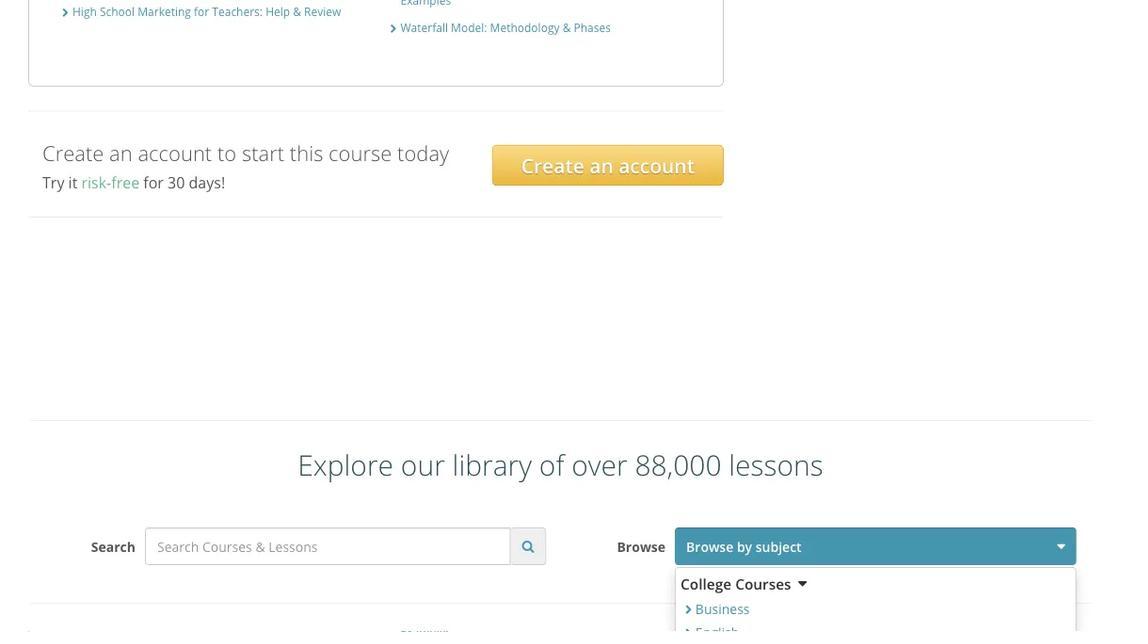 Task type: locate. For each thing, give the bounding box(es) containing it.
create for create an account
[[522, 152, 585, 178]]

&
[[293, 4, 301, 19], [563, 20, 571, 35]]

waterfall model: methodology & phases link
[[401, 20, 611, 35]]

college courses menu item
[[676, 568, 1076, 632]]

1 horizontal spatial an
[[590, 152, 614, 178]]

1 horizontal spatial account
[[619, 152, 695, 178]]

tab panel
[[28, 0, 724, 87]]

start
[[242, 139, 285, 167]]

an
[[109, 139, 133, 167], [590, 152, 614, 178]]

try
[[42, 172, 64, 192]]

1 horizontal spatial &
[[563, 20, 571, 35]]

browse
[[617, 537, 666, 555], [687, 537, 734, 555]]

library
[[453, 445, 532, 484]]

account
[[138, 139, 212, 167], [619, 152, 695, 178]]

courses
[[736, 574, 792, 593]]

phases
[[574, 20, 611, 35]]

an inside create an account to start this course today try it risk-free for 30 days!
[[109, 139, 133, 167]]

0 vertical spatial for
[[194, 4, 209, 19]]

browse left by
[[687, 537, 734, 555]]

for left teachers:
[[194, 4, 209, 19]]

help
[[266, 4, 290, 19]]

for
[[194, 4, 209, 19], [143, 172, 164, 192]]

methodology
[[490, 20, 560, 35]]

this
[[290, 139, 323, 167]]

account inside create an account to start this course today try it risk-free for 30 days!
[[138, 139, 212, 167]]

browse down over
[[617, 537, 666, 555]]

account for create an account to start this course today try it risk-free for 30 days!
[[138, 139, 212, 167]]

create
[[42, 139, 104, 167], [522, 152, 585, 178]]

over
[[572, 445, 628, 484]]

1 vertical spatial &
[[563, 20, 571, 35]]

& right help
[[293, 4, 301, 19]]

0 horizontal spatial browse
[[617, 537, 666, 555]]

for inside tab panel
[[194, 4, 209, 19]]

1 horizontal spatial for
[[194, 4, 209, 19]]

0 horizontal spatial account
[[138, 139, 212, 167]]

& left phases
[[563, 20, 571, 35]]

for left 30 on the left
[[143, 172, 164, 192]]

1 browse from the left
[[617, 537, 666, 555]]

88,000 lessons
[[635, 445, 824, 484]]

1 horizontal spatial create
[[522, 152, 585, 178]]

our
[[401, 445, 445, 484]]

days!
[[189, 172, 225, 192]]

search
[[91, 537, 136, 555]]

browse for browse
[[617, 537, 666, 555]]

1 horizontal spatial browse
[[687, 537, 734, 555]]

account for create an account
[[619, 152, 695, 178]]

to
[[218, 139, 237, 167]]

0 horizontal spatial an
[[109, 139, 133, 167]]

waterfall model: methodology & phases
[[401, 20, 611, 35]]

high school marketing for teachers: help & review link
[[73, 4, 341, 19]]

high school marketing for teachers: help & review
[[73, 4, 341, 19]]

0 horizontal spatial &
[[293, 4, 301, 19]]

1 vertical spatial for
[[143, 172, 164, 192]]

2 browse from the left
[[687, 537, 734, 555]]

create inside create an account to start this course today try it risk-free for 30 days!
[[42, 139, 104, 167]]

Search Courses & Lessons text field
[[145, 527, 511, 565]]

0 vertical spatial &
[[293, 4, 301, 19]]

0 horizontal spatial create
[[42, 139, 104, 167]]

0 horizontal spatial for
[[143, 172, 164, 192]]

explore our library of over 88,000 lessons
[[298, 445, 824, 484]]



Task type: describe. For each thing, give the bounding box(es) containing it.
create an account
[[522, 152, 695, 178]]

browse by subject
[[687, 537, 802, 555]]

explore
[[298, 445, 394, 484]]

subject
[[756, 537, 802, 555]]

30
[[168, 172, 185, 192]]

it
[[68, 172, 78, 192]]

of
[[540, 445, 565, 484]]

an for create an account to start this course today try it risk-free for 30 days!
[[109, 139, 133, 167]]

create an account link
[[492, 145, 724, 186]]

free
[[111, 172, 140, 192]]

create for create an account to start this course today try it risk-free for 30 days!
[[42, 139, 104, 167]]

an for create an account
[[590, 152, 614, 178]]

bottom search button image
[[522, 539, 535, 552]]

browse for browse by subject
[[687, 537, 734, 555]]

college courses link
[[676, 568, 1076, 599]]

risk-
[[81, 172, 111, 192]]

school
[[100, 4, 135, 19]]

college courses
[[681, 574, 792, 593]]

today
[[398, 139, 449, 167]]

by
[[737, 537, 753, 555]]

for inside create an account to start this course today try it risk-free for 30 days!
[[143, 172, 164, 192]]

tab panel containing high school marketing for teachers: help & review
[[28, 0, 724, 87]]

marketing
[[138, 4, 191, 19]]

waterfall
[[401, 20, 448, 35]]

review
[[304, 4, 341, 19]]

create an account to start this course today try it risk-free for 30 days!
[[42, 139, 449, 192]]

business
[[696, 599, 750, 617]]

course
[[329, 139, 392, 167]]

college
[[681, 574, 732, 593]]

high
[[73, 4, 97, 19]]

teachers:
[[212, 4, 263, 19]]

model:
[[451, 20, 487, 35]]

business link
[[696, 599, 750, 617]]



Task type: vqa. For each thing, say whether or not it's contained in the screenshot.
Dive in the bottom left of the page
no



